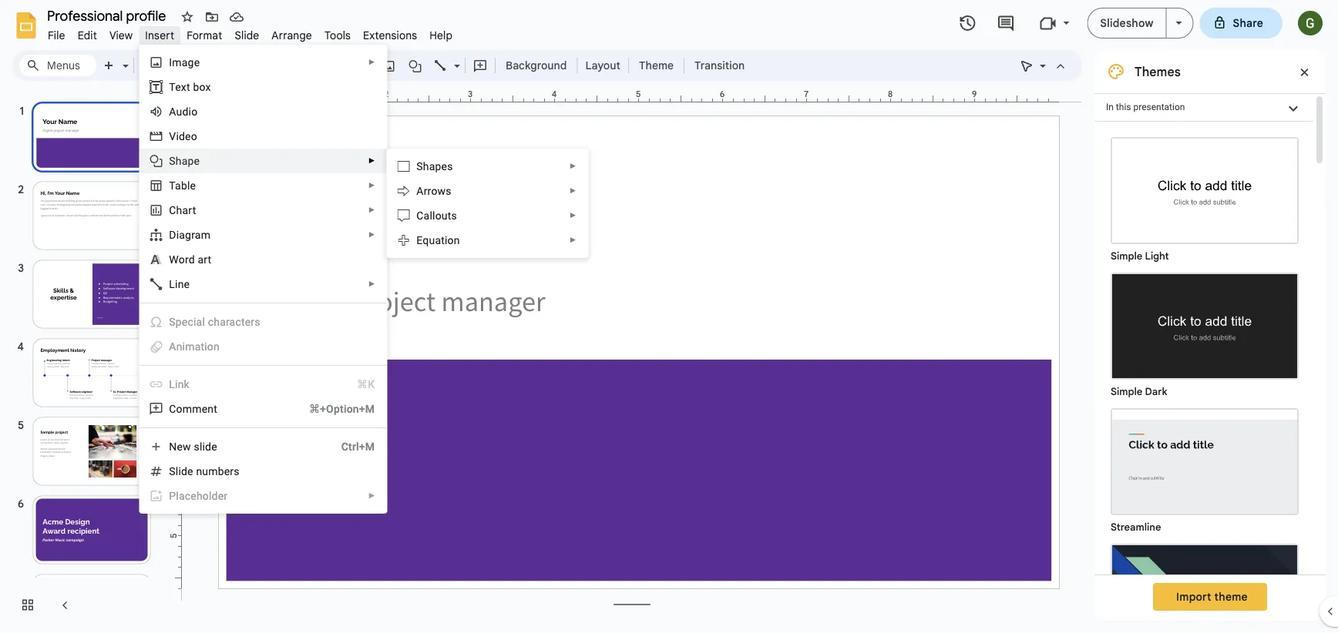 Task type: describe. For each thing, give the bounding box(es) containing it.
option group inside 'themes' section
[[1095, 122, 1314, 634]]

a for u
[[169, 105, 176, 118]]

box
[[193, 81, 211, 93]]

comment m element
[[169, 403, 222, 416]]

file
[[48, 29, 65, 42]]

shape s element
[[169, 155, 204, 167]]

w
[[169, 253, 179, 266]]

simple for simple dark
[[1111, 386, 1143, 398]]

i mage
[[169, 56, 200, 69]]

ctrl+m
[[341, 441, 375, 453]]

new slide with layout image
[[119, 56, 129, 61]]

lin k
[[169, 378, 190, 391]]

le
[[187, 179, 196, 192]]

streamline
[[1111, 522, 1161, 534]]

layout button
[[581, 54, 625, 77]]

characters
[[208, 316, 260, 328]]

simple light
[[1111, 250, 1169, 263]]

allouts
[[424, 209, 457, 222]]

edit
[[78, 29, 97, 42]]

nimation
[[176, 340, 220, 353]]

► for iagram
[[368, 231, 376, 239]]

this
[[1116, 102, 1131, 113]]

slide numbers e element
[[169, 465, 244, 478]]

transition button
[[688, 54, 752, 77]]

themes
[[1135, 64, 1181, 79]]

ment
[[192, 403, 217, 416]]

theme button
[[632, 54, 681, 77]]

menu bar banner
[[0, 0, 1338, 634]]

line q element
[[169, 278, 194, 291]]

mode and view toolbar
[[1015, 50, 1073, 81]]

► for hapes
[[569, 162, 577, 171]]

a for rrows
[[417, 185, 424, 197]]

format
[[187, 29, 222, 42]]

Menus field
[[19, 55, 96, 76]]

a for nimation
[[169, 340, 176, 353]]

lin
[[169, 378, 184, 391]]

select line image
[[450, 56, 460, 61]]

extensions
[[363, 29, 417, 42]]

a nimation
[[169, 340, 220, 353]]

p laceholder
[[169, 490, 228, 503]]

slide menu item
[[229, 26, 265, 44]]

► for laceholder
[[368, 492, 376, 501]]

mage
[[172, 56, 200, 69]]

e
[[417, 234, 423, 247]]

focus image
[[1112, 546, 1297, 634]]

a u dio
[[169, 105, 198, 118]]

shape image
[[407, 55, 424, 76]]

s hapes
[[417, 160, 453, 173]]

t ext box
[[169, 81, 211, 93]]

word art w element
[[169, 253, 216, 266]]

table b element
[[169, 179, 201, 192]]

c allouts
[[417, 209, 457, 222]]

slideshow button
[[1087, 8, 1167, 39]]

iagram
[[176, 229, 211, 241]]

in this presentation
[[1106, 102, 1185, 113]]

view
[[109, 29, 133, 42]]

i
[[169, 56, 172, 69]]

slid e numbers
[[169, 465, 240, 478]]

background
[[506, 59, 567, 72]]

slideshow
[[1100, 16, 1154, 30]]

menu containing s
[[386, 149, 588, 258]]

w ord art
[[169, 253, 212, 266]]

extensions menu item
[[357, 26, 423, 44]]

⌘+option+m
[[309, 403, 375, 416]]

menu item containing spe
[[140, 310, 386, 335]]

s for hape
[[169, 155, 176, 167]]

line
[[169, 278, 190, 291]]

insert
[[145, 29, 174, 42]]

n ew slide
[[169, 441, 217, 453]]

Focus radio
[[1103, 537, 1307, 634]]

tools
[[324, 29, 351, 42]]

edit menu item
[[71, 26, 103, 44]]

► for rrows
[[569, 187, 577, 195]]

art for c h art
[[182, 204, 196, 217]]

arrange menu item
[[265, 26, 318, 44]]

in
[[1106, 102, 1114, 113]]

ew
[[177, 441, 191, 453]]

presentation
[[1134, 102, 1185, 113]]

c for allouts
[[417, 209, 424, 222]]

light
[[1145, 250, 1169, 263]]

⌘+option+m element
[[291, 402, 375, 417]]

share button
[[1200, 8, 1283, 39]]

ta b le
[[169, 179, 196, 192]]

e quation
[[417, 234, 460, 247]]

audio u element
[[169, 105, 202, 118]]

help menu item
[[423, 26, 459, 44]]

slide
[[235, 29, 259, 42]]

format menu item
[[181, 26, 229, 44]]



Task type: vqa. For each thing, say whether or not it's contained in the screenshot.
Focus radio
yes



Task type: locate. For each thing, give the bounding box(es) containing it.
► for mage
[[368, 58, 376, 67]]

theme
[[1215, 591, 1248, 604]]

video v element
[[169, 130, 202, 143]]

c
[[169, 204, 176, 217], [417, 209, 424, 222]]

2 simple from the top
[[1111, 386, 1143, 398]]

import theme button
[[1153, 584, 1267, 611]]

ial
[[194, 316, 205, 328]]

v ideo
[[169, 130, 197, 143]]

menu item up nimation
[[140, 310, 386, 335]]

navigation
[[0, 87, 170, 634]]

slid
[[169, 465, 187, 478]]

in this presentation tab
[[1095, 93, 1314, 122]]

0 vertical spatial art
[[182, 204, 196, 217]]

s down v
[[169, 155, 176, 167]]

hape
[[176, 155, 200, 167]]

rrows
[[424, 185, 452, 197]]

d
[[169, 229, 176, 241]]

spe
[[169, 316, 188, 328]]

text box t element
[[169, 81, 216, 93]]

⌘k
[[357, 378, 375, 391]]

Star checkbox
[[177, 6, 198, 28]]

Rename text field
[[42, 6, 175, 25]]

p
[[169, 490, 176, 503]]

chart h element
[[169, 204, 201, 217]]

transition
[[695, 59, 745, 72]]

1 horizontal spatial art
[[198, 253, 212, 266]]

1 simple from the top
[[1111, 250, 1143, 263]]

c up e
[[417, 209, 424, 222]]

c h art
[[169, 204, 196, 217]]

background button
[[499, 54, 574, 77]]

presentation options image
[[1176, 22, 1182, 25]]

file menu item
[[42, 26, 71, 44]]

menu bar inside menu bar banner
[[42, 20, 459, 45]]

simple
[[1111, 250, 1143, 263], [1111, 386, 1143, 398]]

option group
[[1095, 122, 1314, 634]]

► for quation
[[569, 236, 577, 245]]

laceholder
[[176, 490, 228, 503]]

k
[[184, 378, 190, 391]]

ctrl+m element
[[323, 439, 375, 455]]

c
[[188, 316, 194, 328]]

d iagram
[[169, 229, 211, 241]]

menu item
[[140, 310, 386, 335], [140, 335, 386, 359], [140, 372, 386, 397], [140, 484, 386, 509]]

co
[[169, 403, 183, 416]]

shapes s element
[[417, 160, 458, 173]]

1 vertical spatial art
[[198, 253, 212, 266]]

1 menu item from the top
[[140, 310, 386, 335]]

art right ord
[[198, 253, 212, 266]]

layout
[[585, 59, 621, 72]]

c up the d
[[169, 204, 176, 217]]

image i element
[[169, 56, 205, 69]]

s
[[169, 155, 176, 167], [417, 160, 423, 173]]

ideo
[[176, 130, 197, 143]]

► for allouts
[[569, 211, 577, 220]]

0 horizontal spatial art
[[182, 204, 196, 217]]

help
[[430, 29, 453, 42]]

numbers
[[196, 465, 240, 478]]

menu item containing lin
[[140, 372, 386, 397]]

menu item containing p
[[140, 484, 386, 509]]

4 menu item from the top
[[140, 484, 386, 509]]

2 vertical spatial a
[[169, 340, 176, 353]]

import
[[1177, 591, 1212, 604]]

u
[[176, 105, 182, 118]]

a rrows
[[417, 185, 452, 197]]

Streamline radio
[[1103, 401, 1307, 537]]

simple left light
[[1111, 250, 1143, 263]]

s up a rrows
[[417, 160, 423, 173]]

s for hapes
[[417, 160, 423, 173]]

equation e element
[[417, 234, 465, 247]]

Simple Light radio
[[1103, 130, 1307, 634]]

simple dark
[[1111, 386, 1168, 398]]

m
[[183, 403, 192, 416]]

diagram d element
[[169, 229, 215, 241]]

menu item down numbers
[[140, 484, 386, 509]]

art up d iagram
[[182, 204, 196, 217]]

menu bar containing file
[[42, 20, 459, 45]]

1 vertical spatial simple
[[1111, 386, 1143, 398]]

callouts c element
[[417, 209, 462, 222]]

tools menu item
[[318, 26, 357, 44]]

simple inside option
[[1111, 250, 1143, 263]]

a down s hapes
[[417, 185, 424, 197]]

a down "spe"
[[169, 340, 176, 353]]

navigation inside the themes application
[[0, 87, 170, 634]]

view menu item
[[103, 26, 139, 44]]

v
[[169, 130, 176, 143]]

1 horizontal spatial s
[[417, 160, 423, 173]]

spe c ial characters
[[169, 316, 260, 328]]

link k element
[[169, 378, 194, 391]]

arrows a element
[[417, 185, 456, 197]]

menu
[[117, 0, 387, 514], [386, 149, 588, 258]]

arrange
[[272, 29, 312, 42]]

insert menu item
[[139, 26, 181, 44]]

0 vertical spatial a
[[169, 105, 176, 118]]

b
[[181, 179, 187, 192]]

h
[[176, 204, 182, 217]]

simple left dark
[[1111, 386, 1143, 398]]

animation a element
[[169, 340, 224, 353]]

0 horizontal spatial s
[[169, 155, 176, 167]]

themes application
[[0, 0, 1338, 634]]

share
[[1233, 16, 1264, 30]]

2 menu item from the top
[[140, 335, 386, 359]]

theme
[[639, 59, 674, 72]]

menu item up ment
[[140, 372, 386, 397]]

import theme
[[1177, 591, 1248, 604]]

0 vertical spatial simple
[[1111, 250, 1143, 263]]

3 menu item from the top
[[140, 372, 386, 397]]

simple inside radio
[[1111, 386, 1143, 398]]

quation
[[423, 234, 460, 247]]

t
[[169, 81, 175, 93]]

1 horizontal spatial c
[[417, 209, 424, 222]]

slide
[[194, 441, 217, 453]]

dio
[[182, 105, 198, 118]]

ext
[[175, 81, 190, 93]]

1 vertical spatial a
[[417, 185, 424, 197]]

main toolbar
[[96, 54, 753, 77]]

ord
[[179, 253, 195, 266]]

⌘k element
[[339, 377, 375, 392]]

ta
[[169, 179, 181, 192]]

Simple Dark radio
[[1103, 265, 1307, 401]]

art
[[182, 204, 196, 217], [198, 253, 212, 266]]

co m ment
[[169, 403, 217, 416]]

insert image image
[[380, 55, 398, 76]]

menu item down characters
[[140, 335, 386, 359]]

special characters c element
[[169, 316, 265, 328]]

simple for simple light
[[1111, 250, 1143, 263]]

placeholder p element
[[169, 490, 232, 503]]

n
[[169, 441, 177, 453]]

e
[[187, 465, 193, 478]]

themes section
[[1095, 50, 1326, 634]]

0 horizontal spatial c
[[169, 204, 176, 217]]

menu bar
[[42, 20, 459, 45]]

art for w ord art
[[198, 253, 212, 266]]

► for hape
[[368, 157, 376, 165]]

hapes
[[423, 160, 453, 173]]

option group containing simple light
[[1095, 122, 1314, 634]]

menu containing i
[[117, 0, 387, 514]]

dark
[[1145, 386, 1168, 398]]

c for h
[[169, 204, 176, 217]]

s hape
[[169, 155, 200, 167]]

new slide n element
[[169, 441, 222, 453]]

a
[[169, 105, 176, 118], [417, 185, 424, 197], [169, 340, 176, 353]]

►
[[368, 58, 376, 67], [368, 157, 376, 165], [569, 162, 577, 171], [368, 181, 376, 190], [569, 187, 577, 195], [368, 206, 376, 215], [569, 211, 577, 220], [368, 231, 376, 239], [569, 236, 577, 245], [368, 280, 376, 289], [368, 492, 376, 501]]

menu item containing a
[[140, 335, 386, 359]]

a left dio
[[169, 105, 176, 118]]



